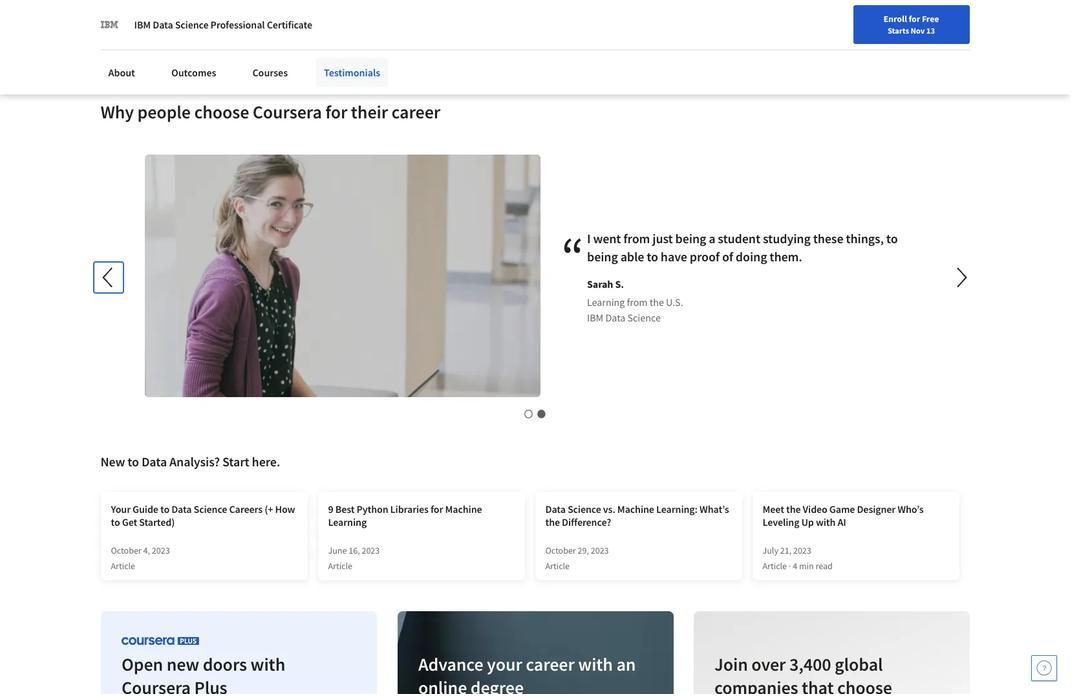 Task type: locate. For each thing, give the bounding box(es) containing it.
colleges
[[625, 8, 660, 21]]

1 horizontal spatial career
[[526, 653, 575, 676]]

0 horizontal spatial credit
[[510, 8, 536, 21]]

eligible
[[430, 8, 461, 21]]

credit left the at
[[510, 8, 536, 21]]

0 horizontal spatial being
[[587, 249, 618, 265]]

0 horizontal spatial ibm
[[134, 18, 151, 31]]

from inside sarah s. learning from the u.s. ibm data science
[[627, 296, 648, 309]]

credit
[[510, 8, 536, 21], [893, 8, 919, 21]]

with
[[816, 516, 836, 529], [250, 653, 285, 676], [578, 653, 613, 676]]

enroll for free starts nov 13
[[884, 13, 940, 36]]

0 vertical spatial coursera
[[253, 100, 322, 124]]

1 horizontal spatial machine
[[618, 503, 655, 516]]

october left "29,"
[[546, 545, 576, 556]]

for
[[464, 8, 476, 21], [909, 13, 921, 25], [326, 100, 348, 124], [431, 503, 443, 516]]

1 vertical spatial u.s.
[[666, 296, 683, 309]]

2023 inside october 29, 2023 article
[[591, 545, 609, 556]]

1 october from the left
[[111, 545, 142, 556]]

science inside your guide to data science careers (+ how to get started)
[[194, 503, 227, 516]]

0 horizontal spatial with
[[250, 653, 285, 676]]

3 article from the left
[[546, 560, 570, 572]]

the down have
[[650, 296, 664, 309]]

(+
[[265, 503, 273, 516]]

learning down the sarah
[[587, 296, 625, 309]]

designer
[[858, 503, 896, 516]]

with inside advance your career with an online degree
[[578, 653, 613, 676]]

over
[[752, 653, 786, 676]]

3 2023 from the left
[[591, 545, 609, 556]]

u.s. inside this professional certificate has ace® recommendation. it is eligible for college credit at participating u.s. colleges and universities. note: the decision to accept specific credit recommendations is up to each institution.
[[606, 8, 623, 21]]

u.s. left colleges
[[606, 8, 623, 21]]

2023 inside june 16, 2023 article
[[362, 545, 380, 556]]

1 2023 from the left
[[152, 545, 170, 556]]

data
[[153, 18, 173, 31], [606, 311, 626, 324], [142, 454, 167, 470], [172, 503, 192, 516], [546, 503, 566, 516]]

career right your at the left of the page
[[526, 653, 575, 676]]

ai
[[838, 516, 847, 529]]

0 horizontal spatial u.s.
[[606, 8, 623, 21]]

sarah s. learning from the u.s. ibm data science
[[587, 278, 683, 324]]

0 horizontal spatial learning
[[328, 516, 367, 529]]

to right guide on the bottom left of page
[[160, 503, 170, 516]]

with for open new doors with coursera plus
[[250, 653, 285, 676]]

article for meet the video game designer who's leveling up with ai
[[763, 560, 787, 572]]

advance your career with an online degree
[[418, 653, 636, 694]]

what's
[[700, 503, 730, 516]]

get
[[122, 516, 137, 529]]

your
[[487, 653, 522, 676]]

nov
[[911, 25, 925, 36]]

0 horizontal spatial career
[[392, 100, 441, 124]]

1 horizontal spatial learning
[[587, 296, 625, 309]]

science up 'outcomes'
[[175, 18, 209, 31]]

"
[[561, 223, 584, 291]]

1 horizontal spatial with
[[578, 653, 613, 676]]

professional inside this professional certificate has ace® recommendation. it is eligible for college credit at participating u.s. colleges and universities. note: the decision to accept specific credit recommendations is up to each institution.
[[191, 8, 244, 21]]

science left vs.
[[568, 503, 602, 516]]

learning inside sarah s. learning from the u.s. ibm data science
[[587, 296, 625, 309]]

it
[[413, 8, 419, 21]]

have
[[661, 249, 687, 265]]

people
[[138, 100, 191, 124]]

2023 inside july 21, 2023 article · 4 min read
[[794, 545, 812, 556]]

machine inside 9 best python libraries for machine learning
[[445, 503, 482, 516]]

companies
[[715, 676, 799, 694]]

them.
[[770, 249, 802, 265]]

this
[[170, 8, 189, 21]]

21,
[[781, 545, 792, 556]]

to right able
[[647, 249, 658, 265]]

ibm right ibm image
[[134, 18, 151, 31]]

july
[[763, 545, 779, 556]]

to left "accept" in the right top of the page
[[817, 8, 826, 21]]

why
[[101, 100, 134, 124]]

science down able
[[628, 311, 661, 324]]

2023 right "29,"
[[591, 545, 609, 556]]

data science vs. machine learning: what's the difference?
[[546, 503, 730, 529]]

2023 for to
[[152, 545, 170, 556]]

data down s.
[[606, 311, 626, 324]]

article down difference?
[[546, 560, 570, 572]]

1 horizontal spatial october
[[546, 545, 576, 556]]

outcomes link
[[164, 58, 224, 87]]

2023 right 4,
[[152, 545, 170, 556]]

with left ai
[[816, 516, 836, 529]]

article down get
[[111, 560, 135, 572]]

data right guide on the bottom left of page
[[172, 503, 192, 516]]

go to next testimonial image
[[948, 262, 977, 293]]

for left their
[[326, 100, 348, 124]]

with right doors
[[250, 653, 285, 676]]

0 vertical spatial learning
[[587, 296, 625, 309]]

for up nov
[[909, 13, 921, 25]]

science
[[175, 18, 209, 31], [628, 311, 661, 324], [194, 503, 227, 516], [568, 503, 602, 516]]

from for sarah
[[627, 296, 648, 309]]

june
[[328, 545, 347, 556]]

to right things,
[[887, 231, 898, 247]]

from for "
[[624, 231, 650, 247]]

is right it
[[421, 8, 428, 21]]

to right up
[[274, 24, 283, 37]]

1 vertical spatial ibm
[[587, 311, 604, 324]]

student
[[718, 231, 761, 247]]

universities.
[[681, 8, 733, 21]]

article for data science vs. machine learning: what's the difference?
[[546, 560, 570, 572]]

article down june
[[328, 560, 353, 572]]

1 horizontal spatial the
[[650, 296, 664, 309]]

0 horizontal spatial the
[[546, 516, 560, 529]]

machine right libraries
[[445, 503, 482, 516]]

october 29, 2023 article
[[546, 545, 609, 572]]

learning inside 9 best python libraries for machine learning
[[328, 516, 367, 529]]

video
[[803, 503, 828, 516]]

u.s. down have
[[666, 296, 683, 309]]

0 horizontal spatial machine
[[445, 503, 482, 516]]

studying
[[763, 231, 811, 247]]

professional up recommendations
[[191, 8, 244, 21]]

2 article from the left
[[328, 560, 353, 572]]

from inside the " i went from just being a student studying these things, to being able to have proof of doing them.
[[624, 231, 650, 247]]

with left an
[[578, 653, 613, 676]]

1 horizontal spatial coursera
[[253, 100, 322, 124]]

2 horizontal spatial the
[[787, 503, 801, 516]]

being left a
[[676, 231, 706, 247]]

ibm down the sarah
[[587, 311, 604, 324]]

article inside june 16, 2023 article
[[328, 560, 353, 572]]

data up october 29, 2023 article
[[546, 503, 566, 516]]

of
[[722, 249, 733, 265]]

your
[[111, 503, 131, 516]]

from
[[624, 231, 650, 247], [627, 296, 648, 309]]

from down able
[[627, 296, 648, 309]]

started)
[[139, 516, 175, 529]]

starts
[[888, 25, 910, 36]]

0 horizontal spatial coursera
[[121, 676, 191, 694]]

2 october from the left
[[546, 545, 576, 556]]

about link
[[101, 58, 143, 87]]

0 vertical spatial u.s.
[[606, 8, 623, 21]]

1 horizontal spatial u.s.
[[666, 296, 683, 309]]

october
[[111, 545, 142, 556], [546, 545, 576, 556]]

4 2023 from the left
[[794, 545, 812, 556]]

science left careers
[[194, 503, 227, 516]]

to left get
[[111, 516, 120, 529]]

for left 'college'
[[464, 8, 476, 21]]

learning up the 16,
[[328, 516, 367, 529]]

2 2023 from the left
[[362, 545, 380, 556]]

0 vertical spatial being
[[676, 231, 706, 247]]

the
[[650, 296, 664, 309], [787, 503, 801, 516], [546, 516, 560, 529]]

0 horizontal spatial is
[[252, 24, 259, 37]]

october inside october 29, 2023 article
[[546, 545, 576, 556]]

2023 up min at the bottom of the page
[[794, 545, 812, 556]]

article left · at the bottom of page
[[763, 560, 787, 572]]

free
[[923, 13, 940, 25]]

ibm inside sarah s. learning from the u.s. ibm data science
[[587, 311, 604, 324]]

october left 4,
[[111, 545, 142, 556]]

2023 for vs.
[[591, 545, 609, 556]]

None search field
[[184, 8, 495, 34]]

about
[[108, 66, 135, 79]]

has
[[293, 8, 308, 21]]

go to previous testimonial image
[[93, 262, 123, 293], [102, 268, 112, 288]]

article inside 'october 4, 2023 article'
[[111, 560, 135, 572]]

being down the went
[[587, 249, 618, 265]]

article inside july 21, 2023 article · 4 min read
[[763, 560, 787, 572]]

the left difference?
[[546, 516, 560, 529]]

2 machine from the left
[[618, 503, 655, 516]]

4,
[[143, 545, 150, 556]]

1 vertical spatial coursera
[[121, 676, 191, 694]]

2023 for python
[[362, 545, 380, 556]]

open new doors with coursera plus
[[121, 653, 285, 694]]

1 vertical spatial career
[[526, 653, 575, 676]]

1 horizontal spatial credit
[[893, 8, 919, 21]]

article inside october 29, 2023 article
[[546, 560, 570, 572]]

july 21, 2023 article · 4 min read
[[763, 545, 833, 572]]

new to data analysis? start here.
[[101, 454, 280, 470]]

min
[[800, 560, 814, 572]]

specific
[[859, 8, 891, 21]]

1 vertical spatial learning
[[328, 516, 367, 529]]

career inside advance your career with an online degree
[[526, 653, 575, 676]]

machine inside data science vs. machine learning: what's the difference?
[[618, 503, 655, 516]]

the left up
[[787, 503, 801, 516]]

october 4, 2023 article
[[111, 545, 170, 572]]

0 vertical spatial from
[[624, 231, 650, 247]]

1 horizontal spatial ibm
[[587, 311, 604, 324]]

certificate
[[246, 8, 290, 21], [267, 18, 312, 31]]

2023 inside 'october 4, 2023 article'
[[152, 545, 170, 556]]

help center image
[[1037, 661, 1053, 676]]

machine right vs.
[[618, 503, 655, 516]]

article for your guide to data science careers (+ how to get started)
[[111, 560, 135, 572]]

professional up courses
[[211, 18, 265, 31]]

career right their
[[392, 100, 441, 124]]

" i went from just being a student studying these things, to being able to have proof of doing them.
[[561, 223, 898, 291]]

october inside 'october 4, 2023 article'
[[111, 545, 142, 556]]

0 vertical spatial is
[[421, 8, 428, 21]]

credit up the 'starts'
[[893, 8, 919, 21]]

with inside open new doors with coursera plus
[[250, 653, 285, 676]]

1 vertical spatial from
[[627, 296, 648, 309]]

being
[[676, 231, 706, 247], [587, 249, 618, 265]]

1 horizontal spatial is
[[421, 8, 428, 21]]

2023 right the 16,
[[362, 545, 380, 556]]

an
[[616, 653, 636, 676]]

coursera down courses link
[[253, 100, 322, 124]]

2 horizontal spatial with
[[816, 516, 836, 529]]

is left up
[[252, 24, 259, 37]]

1 machine from the left
[[445, 503, 482, 516]]

from up able
[[624, 231, 650, 247]]

0 vertical spatial career
[[392, 100, 441, 124]]

this professional certificate has ace® recommendation. it is eligible for college credit at participating u.s. colleges and universities. note: the decision to accept specific credit recommendations is up to each institution.
[[170, 8, 919, 37]]

4 article from the left
[[763, 560, 787, 572]]

for right libraries
[[431, 503, 443, 516]]

0 horizontal spatial october
[[111, 545, 142, 556]]

careers
[[229, 503, 263, 516]]

1 article from the left
[[111, 560, 135, 572]]

for inside enroll for free starts nov 13
[[909, 13, 921, 25]]

courses link
[[245, 58, 296, 87]]

article
[[111, 560, 135, 572], [328, 560, 353, 572], [546, 560, 570, 572], [763, 560, 787, 572]]

coursera down coursera plus image
[[121, 676, 191, 694]]

went
[[593, 231, 621, 247]]

show notifications image
[[896, 16, 912, 32]]

the inside meet the video game designer who's leveling up with ai
[[787, 503, 801, 516]]

3,400
[[790, 653, 832, 676]]

i
[[587, 231, 591, 247]]

slides element
[[124, 408, 947, 421]]

the inside sarah s. learning from the u.s. ibm data science
[[650, 296, 664, 309]]



Task type: vqa. For each thing, say whether or not it's contained in the screenshot.


Task type: describe. For each thing, give the bounding box(es) containing it.
1 vertical spatial being
[[587, 249, 618, 265]]

0 vertical spatial ibm
[[134, 18, 151, 31]]

article for 9 best python libraries for machine learning
[[328, 560, 353, 572]]

data right ibm image
[[153, 18, 173, 31]]

with inside meet the video game designer who's leveling up with ai
[[816, 516, 836, 529]]

the
[[760, 8, 777, 21]]

and
[[662, 8, 679, 21]]

each
[[285, 24, 306, 37]]

october for data science vs. machine learning: what's the difference?
[[546, 545, 576, 556]]

things,
[[846, 231, 884, 247]]

who's
[[898, 503, 924, 516]]

2023 for video
[[794, 545, 812, 556]]

analysis?
[[170, 454, 220, 470]]

for inside 9 best python libraries for machine learning
[[431, 503, 443, 516]]

able
[[621, 249, 644, 265]]

game
[[830, 503, 856, 516]]

vs.
[[604, 503, 616, 516]]

online
[[418, 676, 467, 694]]

meet the video game designer who's leveling up with ai
[[763, 503, 924, 529]]

data left 'analysis?'
[[142, 454, 167, 470]]

that
[[802, 676, 834, 694]]

ace logo image
[[121, 0, 160, 23]]

doors
[[203, 653, 247, 676]]

join over 3,400 global companies that choos
[[715, 653, 893, 694]]

degree
[[470, 676, 524, 694]]

at
[[538, 8, 546, 21]]

why people choose coursera for their career
[[101, 100, 441, 124]]

start
[[223, 454, 250, 470]]

read
[[816, 560, 833, 572]]

how
[[275, 503, 295, 516]]

advance
[[418, 653, 483, 676]]

1 horizontal spatial being
[[676, 231, 706, 247]]

the inside data science vs. machine learning: what's the difference?
[[546, 516, 560, 529]]

up
[[261, 24, 272, 37]]

data inside data science vs. machine learning: what's the difference?
[[546, 503, 566, 516]]

29,
[[578, 545, 589, 556]]

decision
[[779, 8, 815, 21]]

a
[[709, 231, 716, 247]]

new
[[166, 653, 199, 676]]

data inside your guide to data science careers (+ how to get started)
[[172, 503, 192, 516]]

9 best python libraries for machine learning
[[328, 503, 482, 529]]

certificate inside this professional certificate has ace® recommendation. it is eligible for college credit at participating u.s. colleges and universities. note: the decision to accept specific credit recommendations is up to each institution.
[[246, 8, 290, 21]]

s.
[[615, 278, 624, 291]]

coursera plus image
[[121, 637, 199, 645]]

ibm data science professional certificate
[[134, 18, 312, 31]]

institution.
[[308, 24, 355, 37]]

proof
[[690, 249, 720, 265]]

ibm image
[[101, 16, 119, 34]]

doing
[[736, 249, 767, 265]]

recommendation.
[[333, 8, 411, 21]]

16,
[[349, 545, 360, 556]]

open
[[121, 653, 163, 676]]

choose
[[194, 100, 249, 124]]

up
[[802, 516, 814, 529]]

coursera inside open new doors with coursera plus
[[121, 676, 191, 694]]

courses
[[253, 66, 288, 79]]

these
[[813, 231, 844, 247]]

with for advance your career with an online degree
[[578, 653, 613, 676]]

here.
[[252, 454, 280, 470]]

participating
[[548, 8, 604, 21]]

difference?
[[562, 516, 612, 529]]

just
[[653, 231, 673, 247]]

english
[[823, 15, 854, 27]]

guide
[[133, 503, 158, 516]]

english button
[[799, 0, 877, 42]]

best
[[336, 503, 355, 516]]

u.s. inside sarah s. learning from the u.s. ibm data science
[[666, 296, 683, 309]]

new
[[101, 454, 125, 470]]

october for your guide to data science careers (+ how to get started)
[[111, 545, 142, 556]]

1 credit from the left
[[510, 8, 536, 21]]

plus
[[194, 676, 227, 694]]

libraries
[[391, 503, 429, 516]]

ace®
[[310, 8, 331, 21]]

outcomes
[[171, 66, 216, 79]]

your guide to data science careers (+ how to get started)
[[111, 503, 295, 529]]

enroll
[[884, 13, 908, 25]]

data inside sarah s. learning from the u.s. ibm data science
[[606, 311, 626, 324]]

leveling
[[763, 516, 800, 529]]

meet
[[763, 503, 785, 516]]

learning:
[[657, 503, 698, 516]]

join
[[715, 653, 748, 676]]

global
[[835, 653, 883, 676]]

testimonials
[[324, 66, 381, 79]]

for inside this professional certificate has ace® recommendation. it is eligible for college credit at participating u.s. colleges and universities. note: the decision to accept specific credit recommendations is up to each institution.
[[464, 8, 476, 21]]

1 vertical spatial is
[[252, 24, 259, 37]]

2 credit from the left
[[893, 8, 919, 21]]

science inside sarah s. learning from the u.s. ibm data science
[[628, 311, 661, 324]]

9
[[328, 503, 334, 516]]

science inside data science vs. machine learning: what's the difference?
[[568, 503, 602, 516]]

june 16, 2023 article
[[328, 545, 380, 572]]

python
[[357, 503, 389, 516]]

note:
[[735, 8, 758, 21]]

sarah
[[587, 278, 613, 291]]

testimonials link
[[316, 58, 388, 87]]

to right "new"
[[128, 454, 139, 470]]

accept
[[828, 8, 857, 21]]

their
[[351, 100, 388, 124]]

·
[[789, 560, 792, 572]]



